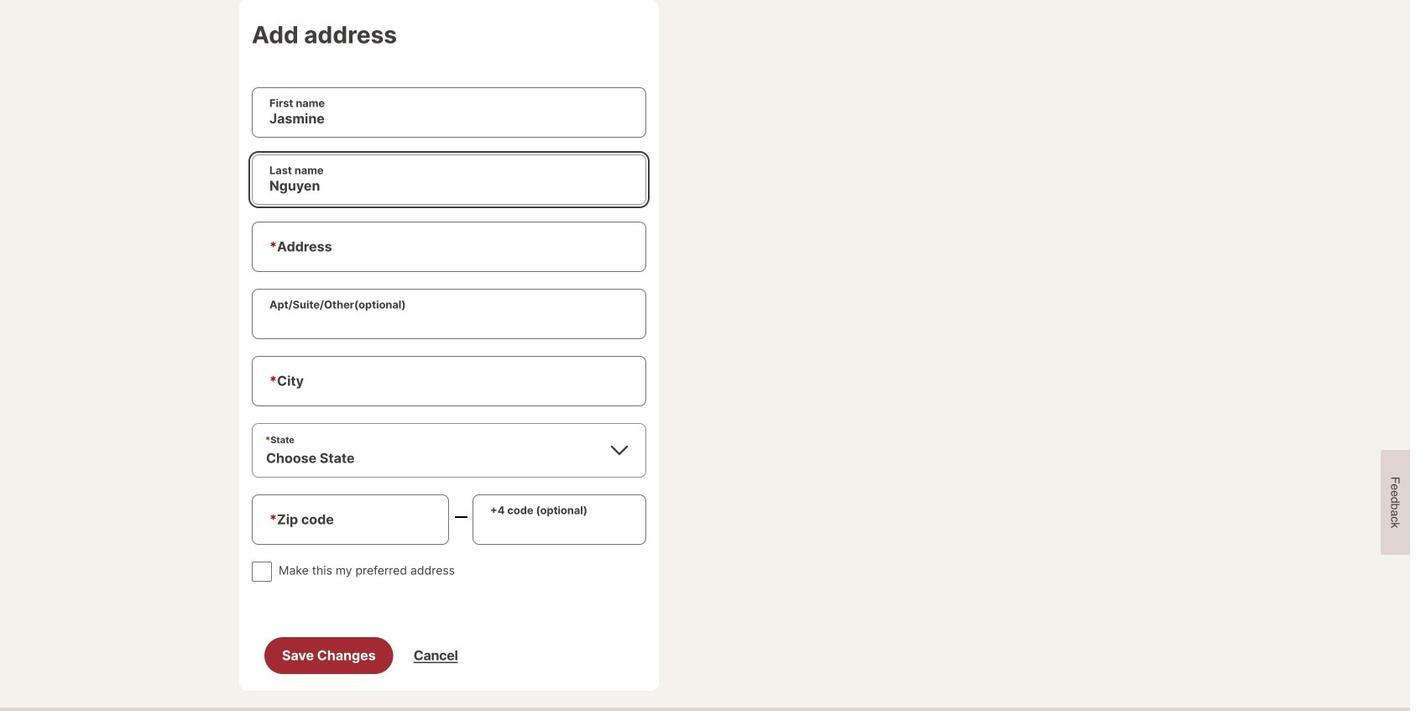 Task type: describe. For each thing, give the bounding box(es) containing it.
Last name text field
[[253, 155, 646, 204]]

First name text field
[[253, 88, 646, 137]]



Task type: vqa. For each thing, say whether or not it's contained in the screenshot.
Last name text field
yes



Task type: locate. For each thing, give the bounding box(es) containing it.
None text field
[[473, 495, 646, 544]]

Apt/Suite/Other optional text field
[[253, 290, 646, 338]]



